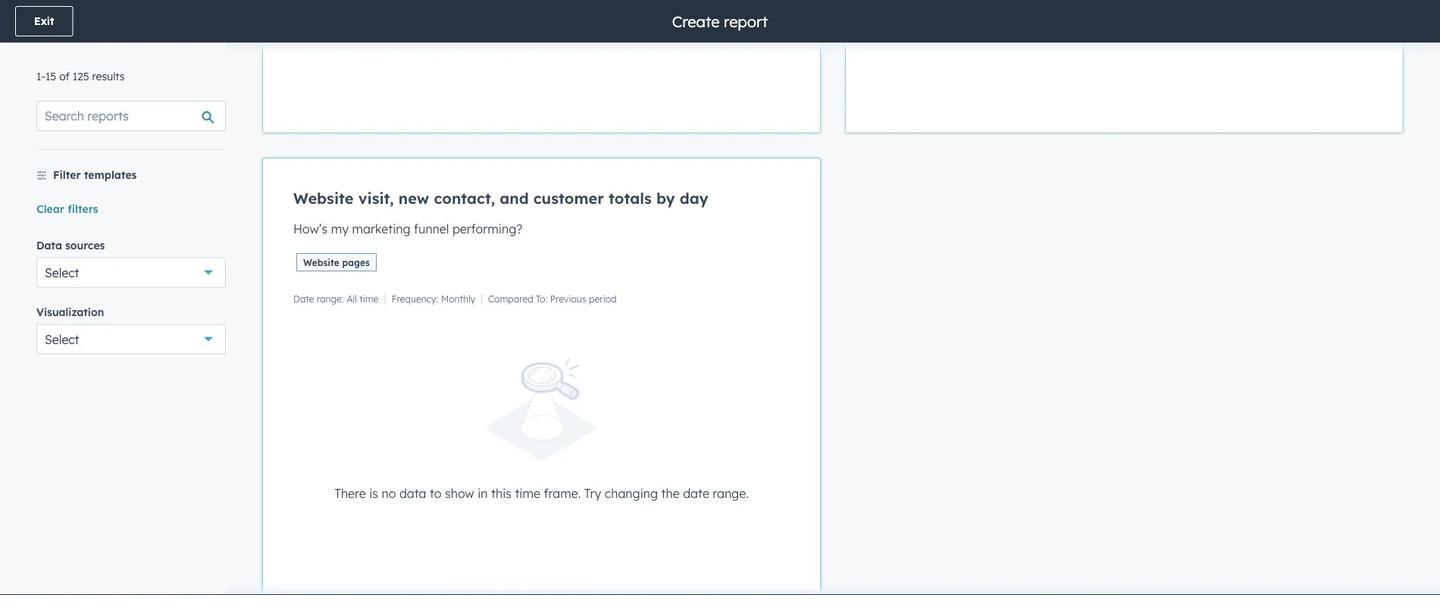 Task type: describe. For each thing, give the bounding box(es) containing it.
to:
[[536, 293, 548, 304]]

exit link
[[15, 6, 73, 36]]

data sources
[[36, 238, 105, 252]]

website visit, new contact, and customer totals by day
[[293, 189, 708, 208]]

website for website visit, new contact, and customer totals by day
[[293, 189, 354, 208]]

day
[[680, 189, 708, 208]]

try
[[584, 485, 601, 501]]

pages
[[342, 257, 370, 268]]

range.
[[713, 485, 749, 501]]

my
[[331, 221, 349, 236]]

of
[[59, 70, 70, 83]]

Search search field
[[36, 101, 226, 131]]

exit
[[34, 14, 54, 28]]

1 horizontal spatial time
[[515, 485, 540, 501]]

select button for visualization
[[36, 324, 226, 354]]

data
[[399, 485, 426, 501]]

date range: all time
[[293, 293, 379, 304]]

customer
[[533, 189, 604, 208]]

date
[[293, 293, 314, 304]]

there
[[334, 485, 366, 501]]

to
[[430, 485, 442, 501]]

and
[[500, 189, 529, 208]]

filter templates
[[53, 168, 137, 182]]

contact,
[[434, 189, 495, 208]]

filter
[[53, 168, 81, 182]]

create report
[[672, 12, 768, 31]]

funnel
[[414, 221, 449, 236]]

period
[[589, 293, 617, 304]]

select button for data sources
[[36, 257, 226, 288]]

marketing
[[352, 221, 410, 236]]

clear
[[36, 202, 64, 215]]

results
[[92, 70, 125, 83]]

frequency: monthly
[[392, 293, 475, 304]]

frequency:
[[392, 293, 438, 304]]

clear filters button
[[36, 200, 98, 218]]

page section element
[[0, 0, 1440, 42]]

125
[[72, 70, 89, 83]]

how's my marketing funnel performing?
[[293, 221, 522, 236]]



Task type: vqa. For each thing, say whether or not it's contained in the screenshot.
1-
yes



Task type: locate. For each thing, give the bounding box(es) containing it.
previous
[[550, 293, 586, 304]]

report
[[724, 12, 768, 31]]

0 horizontal spatial time
[[359, 293, 379, 304]]

select down visualization
[[45, 332, 79, 347]]

0 vertical spatial select
[[45, 265, 79, 280]]

clear filters
[[36, 202, 98, 215]]

monthly
[[441, 293, 475, 304]]

sources
[[65, 238, 105, 252]]

there is no data to show in this time frame. try changing the date range.
[[334, 485, 749, 501]]

templates
[[84, 168, 137, 182]]

2 select from the top
[[45, 332, 79, 347]]

create
[[672, 12, 720, 31]]

1-15 of 125 results
[[36, 70, 125, 83]]

range:
[[317, 293, 344, 304]]

website left the pages
[[303, 257, 339, 268]]

compared
[[488, 293, 533, 304]]

website for website pages
[[303, 257, 339, 268]]

select button
[[36, 257, 226, 288], [36, 324, 226, 354]]

time
[[359, 293, 379, 304], [515, 485, 540, 501]]

compared to: previous period
[[488, 293, 617, 304]]

all
[[347, 293, 357, 304]]

None checkbox
[[845, 0, 1404, 133]]

1 vertical spatial time
[[515, 485, 540, 501]]

time right all
[[359, 293, 379, 304]]

by
[[656, 189, 675, 208]]

website up how's
[[293, 189, 354, 208]]

time right this
[[515, 485, 540, 501]]

1 vertical spatial select button
[[36, 324, 226, 354]]

1-
[[36, 70, 45, 83]]

data
[[36, 238, 62, 252]]

select button down sources
[[36, 257, 226, 288]]

select for data sources
[[45, 265, 79, 280]]

the
[[661, 485, 680, 501]]

1 vertical spatial select
[[45, 332, 79, 347]]

frame.
[[544, 485, 581, 501]]

1 vertical spatial website
[[303, 257, 339, 268]]

show
[[445, 485, 474, 501]]

select
[[45, 265, 79, 280], [45, 332, 79, 347]]

how's
[[293, 221, 328, 236]]

select button down visualization
[[36, 324, 226, 354]]

visit,
[[358, 189, 394, 208]]

1 select button from the top
[[36, 257, 226, 288]]

select down 'data sources'
[[45, 265, 79, 280]]

0 vertical spatial select button
[[36, 257, 226, 288]]

performing?
[[452, 221, 522, 236]]

0 vertical spatial time
[[359, 293, 379, 304]]

2 select button from the top
[[36, 324, 226, 354]]

date
[[683, 485, 709, 501]]

website
[[293, 189, 354, 208], [303, 257, 339, 268]]

is
[[369, 485, 378, 501]]

select for visualization
[[45, 332, 79, 347]]

no
[[382, 485, 396, 501]]

new
[[399, 189, 429, 208]]

1 select from the top
[[45, 265, 79, 280]]

totals
[[609, 189, 652, 208]]

website pages
[[303, 257, 370, 268]]

changing
[[605, 485, 658, 501]]

filters
[[68, 202, 98, 215]]

visualization
[[36, 305, 104, 318]]

15
[[45, 70, 56, 83]]

0 vertical spatial website
[[293, 189, 354, 208]]

in
[[478, 485, 488, 501]]

this
[[491, 485, 512, 501]]

None checkbox
[[262, 0, 821, 133], [262, 158, 821, 595], [262, 0, 821, 133], [262, 158, 821, 595]]



